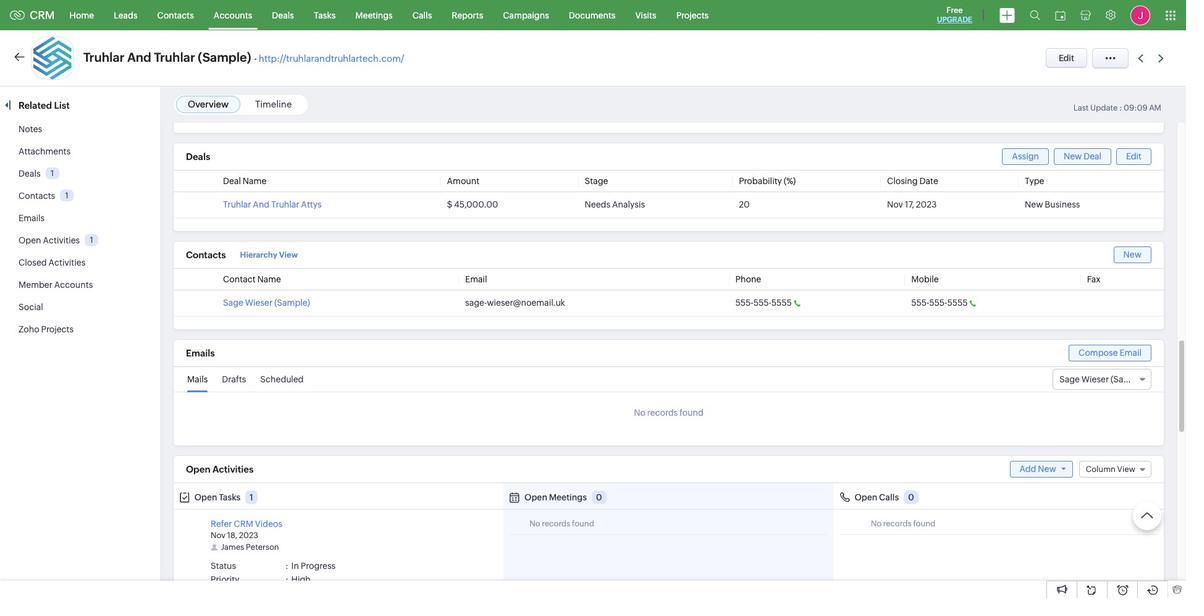 Task type: describe. For each thing, give the bounding box(es) containing it.
sage-wieser@noemail.uk
[[465, 298, 565, 308]]

fax
[[1088, 274, 1101, 284]]

overview
[[188, 99, 229, 109]]

accounts link
[[204, 0, 262, 30]]

0 vertical spatial email
[[465, 274, 487, 284]]

mobile link
[[912, 274, 939, 284]]

0 vertical spatial contacts link
[[147, 0, 204, 30]]

reports
[[452, 10, 484, 20]]

stage link
[[585, 176, 609, 186]]

0 horizontal spatial emails
[[19, 213, 45, 223]]

james
[[221, 543, 244, 552]]

activities for the "open activities" link
[[43, 236, 80, 245]]

amount
[[447, 176, 480, 186]]

truhlar down deal name
[[223, 200, 251, 210]]

business
[[1045, 200, 1081, 210]]

Sage Wieser (Sample) field
[[1053, 369, 1152, 390]]

open activities link
[[19, 236, 80, 245]]

closing date link
[[888, 176, 939, 186]]

reports link
[[442, 0, 493, 30]]

: for : high
[[286, 575, 289, 585]]

visits link
[[626, 0, 667, 30]]

2 horizontal spatial deals
[[272, 10, 294, 20]]

compose
[[1079, 348, 1119, 358]]

1 vertical spatial deals
[[186, 152, 210, 162]]

priority
[[211, 575, 240, 585]]

1 horizontal spatial no records found
[[634, 408, 704, 418]]

new for new deal
[[1064, 151, 1083, 161]]

1 555- from the left
[[736, 298, 754, 308]]

crm inside refer crm videos nov 18, 2023
[[234, 519, 253, 529]]

truhlar up overview link
[[154, 50, 195, 64]]

deal name
[[223, 176, 267, 186]]

http://truhlarandtruhlartech.com/
[[259, 53, 405, 64]]

view for hierarchy view
[[279, 251, 298, 260]]

overview link
[[188, 99, 229, 109]]

1 vertical spatial email
[[1120, 348, 1142, 358]]

notes link
[[19, 124, 42, 134]]

0 horizontal spatial accounts
[[54, 280, 93, 290]]

visits
[[636, 10, 657, 20]]

1 for deals
[[51, 169, 54, 178]]

calendar image
[[1056, 10, 1066, 20]]

upgrade
[[938, 15, 973, 24]]

peterson
[[246, 543, 279, 552]]

edit button
[[1046, 48, 1088, 68]]

1 horizontal spatial no
[[634, 408, 646, 418]]

nov inside refer crm videos nov 18, 2023
[[211, 531, 226, 540]]

name for contact name
[[257, 274, 281, 284]]

4 555- from the left
[[930, 298, 948, 308]]

member accounts link
[[19, 280, 93, 290]]

45,000.00
[[454, 200, 498, 210]]

compose email
[[1079, 348, 1142, 358]]

-
[[254, 53, 257, 64]]

create menu element
[[993, 0, 1023, 30]]

0 for meetings
[[596, 493, 602, 503]]

type
[[1026, 176, 1045, 186]]

0 vertical spatial sage wieser (sample)
[[223, 298, 310, 308]]

09:09
[[1124, 103, 1148, 113]]

profile image
[[1131, 5, 1151, 25]]

2 vertical spatial activities
[[213, 464, 254, 475]]

2 5555 from the left
[[948, 298, 968, 308]]

member accounts
[[19, 280, 93, 290]]

20
[[739, 200, 750, 210]]

no for open calls
[[871, 519, 882, 529]]

sage wieser (sample) link
[[223, 298, 310, 308]]

0 vertical spatial tasks
[[314, 10, 336, 20]]

0 horizontal spatial deal
[[223, 176, 241, 186]]

truhlar and truhlar (sample) - http://truhlarandtruhlartech.com/
[[83, 50, 405, 64]]

crm link
[[10, 9, 55, 22]]

column view
[[1086, 465, 1136, 474]]

0 vertical spatial calls
[[413, 10, 432, 20]]

found for open meetings
[[572, 519, 595, 529]]

18,
[[227, 531, 237, 540]]

$
[[447, 200, 453, 210]]

zoho
[[19, 325, 39, 334]]

new link
[[1114, 247, 1152, 263]]

column
[[1086, 465, 1116, 474]]

related
[[19, 100, 52, 111]]

james peterson
[[221, 543, 279, 552]]

last update : 09:09 am
[[1074, 103, 1162, 113]]

documents
[[569, 10, 616, 20]]

0 vertical spatial :
[[1120, 103, 1123, 113]]

(%)
[[784, 176, 796, 186]]

campaigns
[[503, 10, 549, 20]]

open tasks
[[195, 493, 241, 503]]

home link
[[60, 0, 104, 30]]

2 555-555-5555 from the left
[[912, 298, 968, 308]]

add new
[[1020, 464, 1057, 474]]

closed activities link
[[19, 258, 86, 268]]

status
[[211, 561, 236, 571]]

refer crm videos link
[[211, 519, 283, 529]]

wieser@noemail.uk
[[487, 298, 565, 308]]

phone
[[736, 274, 762, 284]]

activities for closed activities link
[[49, 258, 86, 268]]

date
[[920, 176, 939, 186]]

previous record image
[[1139, 54, 1144, 62]]

home
[[70, 10, 94, 20]]

: in progress
[[286, 561, 336, 571]]

videos
[[255, 519, 283, 529]]

truhlar and truhlar attys link
[[223, 200, 322, 210]]

mobile
[[912, 274, 939, 284]]

refer crm videos nov 18, 2023
[[211, 519, 283, 540]]

1 horizontal spatial found
[[680, 408, 704, 418]]

closing
[[888, 176, 918, 186]]

closed activities
[[19, 258, 86, 268]]

and for attys
[[253, 200, 270, 210]]

new deal
[[1064, 151, 1102, 161]]

truhlar left attys
[[271, 200, 299, 210]]

open meetings
[[525, 493, 587, 503]]

in
[[291, 561, 299, 571]]

profile element
[[1124, 0, 1158, 30]]

1 555-555-5555 from the left
[[736, 298, 792, 308]]

timeline
[[255, 99, 292, 109]]

1 vertical spatial contacts
[[19, 191, 55, 201]]

probability (%)
[[739, 176, 796, 186]]

nov 17, 2023
[[888, 200, 937, 210]]

needs
[[585, 200, 611, 210]]

0 horizontal spatial crm
[[30, 9, 55, 22]]

zoho projects link
[[19, 325, 74, 334]]

am
[[1150, 103, 1162, 113]]

mails
[[187, 375, 208, 384]]



Task type: vqa. For each thing, say whether or not it's contained in the screenshot.
the size field
no



Task type: locate. For each thing, give the bounding box(es) containing it.
0 horizontal spatial and
[[127, 50, 151, 64]]

1 horizontal spatial sage wieser (sample)
[[1060, 375, 1147, 384]]

search element
[[1023, 0, 1048, 30]]

no
[[634, 408, 646, 418], [530, 519, 541, 529], [871, 519, 882, 529]]

1 vertical spatial view
[[1118, 465, 1136, 474]]

edit down calendar image
[[1059, 53, 1075, 63]]

edit link
[[1117, 148, 1152, 165]]

activities up member accounts link
[[49, 258, 86, 268]]

(sample)
[[198, 50, 251, 64], [274, 298, 310, 308], [1111, 375, 1147, 384]]

2 0 from the left
[[909, 493, 915, 503]]

0 horizontal spatial no records found
[[530, 519, 595, 529]]

timeline link
[[255, 99, 292, 109]]

sage wieser (sample)
[[223, 298, 310, 308], [1060, 375, 1147, 384]]

amount link
[[447, 176, 480, 186]]

2 vertical spatial (sample)
[[1111, 375, 1147, 384]]

no records found for open calls
[[871, 519, 936, 529]]

0 vertical spatial (sample)
[[198, 50, 251, 64]]

deals down overview link
[[186, 152, 210, 162]]

stage
[[585, 176, 609, 186]]

deals down attachments link
[[19, 169, 41, 179]]

truhlar
[[83, 50, 125, 64], [154, 50, 195, 64], [223, 200, 251, 210], [271, 200, 299, 210]]

(sample) inside field
[[1111, 375, 1147, 384]]

open activities up closed activities link
[[19, 236, 80, 245]]

0 horizontal spatial 0
[[596, 493, 602, 503]]

high
[[291, 575, 311, 585]]

contact
[[223, 274, 256, 284]]

type link
[[1026, 176, 1045, 186]]

0 horizontal spatial no
[[530, 519, 541, 529]]

1 horizontal spatial edit
[[1127, 151, 1142, 161]]

1 horizontal spatial meetings
[[549, 493, 587, 503]]

0 vertical spatial open activities
[[19, 236, 80, 245]]

accounts
[[214, 10, 252, 20], [54, 280, 93, 290]]

no records found for open meetings
[[530, 519, 595, 529]]

1 for open activities
[[90, 235, 93, 245]]

new business
[[1026, 200, 1081, 210]]

activities up open tasks
[[213, 464, 254, 475]]

deal inside "new deal" link
[[1084, 151, 1102, 161]]

projects inside "link"
[[677, 10, 709, 20]]

1 horizontal spatial 2023
[[917, 200, 937, 210]]

0 vertical spatial view
[[279, 251, 298, 260]]

wieser down compose
[[1082, 375, 1110, 384]]

1 horizontal spatial deal
[[1084, 151, 1102, 161]]

0 horizontal spatial wieser
[[245, 298, 273, 308]]

0 horizontal spatial open activities
[[19, 236, 80, 245]]

projects right visits
[[677, 10, 709, 20]]

0 vertical spatial wieser
[[245, 298, 273, 308]]

closed
[[19, 258, 47, 268]]

1 horizontal spatial and
[[253, 200, 270, 210]]

2023 down refer crm videos link
[[239, 531, 258, 540]]

2 horizontal spatial found
[[914, 519, 936, 529]]

no records found
[[634, 408, 704, 418], [530, 519, 595, 529], [871, 519, 936, 529]]

calls link
[[403, 0, 442, 30]]

emails up the "open activities" link
[[19, 213, 45, 223]]

sage down compose
[[1060, 375, 1080, 384]]

sage wieser (sample) down compose
[[1060, 375, 1147, 384]]

contacts link up emails link
[[19, 191, 55, 201]]

0 horizontal spatial email
[[465, 274, 487, 284]]

555-555-5555
[[736, 298, 792, 308], [912, 298, 968, 308]]

1 5555 from the left
[[772, 298, 792, 308]]

1 horizontal spatial records
[[648, 408, 678, 418]]

1 vertical spatial name
[[257, 274, 281, 284]]

1 horizontal spatial 5555
[[948, 298, 968, 308]]

0 vertical spatial 2023
[[917, 200, 937, 210]]

free
[[947, 6, 963, 15]]

0 horizontal spatial deals link
[[19, 169, 41, 179]]

open calls
[[855, 493, 900, 503]]

1 vertical spatial edit
[[1127, 151, 1142, 161]]

new for new business
[[1026, 200, 1044, 210]]

attachments
[[19, 146, 71, 156]]

deals left "tasks" link on the left top of the page
[[272, 10, 294, 20]]

accounts inside accounts link
[[214, 10, 252, 20]]

and for (sample)
[[127, 50, 151, 64]]

new deal link
[[1054, 148, 1112, 165]]

emails
[[19, 213, 45, 223], [186, 348, 215, 359]]

1 horizontal spatial 555-555-5555
[[912, 298, 968, 308]]

1 horizontal spatial wieser
[[1082, 375, 1110, 384]]

1 vertical spatial wieser
[[1082, 375, 1110, 384]]

0 horizontal spatial sage wieser (sample)
[[223, 298, 310, 308]]

2 vertical spatial contacts
[[186, 250, 226, 260]]

list
[[54, 100, 70, 111]]

0 vertical spatial sage
[[223, 298, 244, 308]]

0 vertical spatial deal
[[1084, 151, 1102, 161]]

next record image
[[1159, 54, 1167, 62]]

1 up the "open activities" link
[[65, 191, 69, 200]]

1 vertical spatial crm
[[234, 519, 253, 529]]

view right hierarchy at the left of the page
[[279, 251, 298, 260]]

deals link down attachments link
[[19, 169, 41, 179]]

found
[[680, 408, 704, 418], [572, 519, 595, 529], [914, 519, 936, 529]]

0 horizontal spatial 2023
[[239, 531, 258, 540]]

projects
[[677, 10, 709, 20], [41, 325, 74, 334]]

0 horizontal spatial (sample)
[[198, 50, 251, 64]]

1 for contacts
[[65, 191, 69, 200]]

found for open calls
[[914, 519, 936, 529]]

5555
[[772, 298, 792, 308], [948, 298, 968, 308]]

0 for calls
[[909, 493, 915, 503]]

and down leads "link"
[[127, 50, 151, 64]]

assign link
[[1003, 148, 1050, 165]]

projects link
[[667, 0, 719, 30]]

0 vertical spatial projects
[[677, 10, 709, 20]]

records for open meetings
[[542, 519, 571, 529]]

1 vertical spatial nov
[[211, 531, 226, 540]]

nov down 'refer'
[[211, 531, 226, 540]]

meetings link
[[346, 0, 403, 30]]

0 vertical spatial deals link
[[262, 0, 304, 30]]

projects right zoho
[[41, 325, 74, 334]]

probability (%) link
[[739, 176, 796, 186]]

1 horizontal spatial nov
[[888, 200, 904, 210]]

1 vertical spatial tasks
[[219, 493, 241, 503]]

1 vertical spatial contacts link
[[19, 191, 55, 201]]

contacts up emails link
[[19, 191, 55, 201]]

0 vertical spatial deals
[[272, 10, 294, 20]]

view for column view
[[1118, 465, 1136, 474]]

deal up truhlar and truhlar attys
[[223, 176, 241, 186]]

nov left 17,
[[888, 200, 904, 210]]

tasks up http://truhlarandtruhlartech.com/ link
[[314, 10, 336, 20]]

: for : in progress
[[286, 561, 289, 571]]

0 horizontal spatial view
[[279, 251, 298, 260]]

2 vertical spatial :
[[286, 575, 289, 585]]

deals link up truhlar and truhlar (sample) - http://truhlarandtruhlartech.com/
[[262, 0, 304, 30]]

2023 right 17,
[[917, 200, 937, 210]]

1 horizontal spatial accounts
[[214, 10, 252, 20]]

0 horizontal spatial nov
[[211, 531, 226, 540]]

email
[[465, 274, 487, 284], [1120, 348, 1142, 358]]

0 horizontal spatial contacts link
[[19, 191, 55, 201]]

contacts link
[[147, 0, 204, 30], [19, 191, 55, 201]]

sage wieser (sample) inside field
[[1060, 375, 1147, 384]]

1 horizontal spatial deals link
[[262, 0, 304, 30]]

0 horizontal spatial found
[[572, 519, 595, 529]]

2 horizontal spatial no records found
[[871, 519, 936, 529]]

activities up closed activities link
[[43, 236, 80, 245]]

edit down 09:09
[[1127, 151, 1142, 161]]

: left 09:09
[[1120, 103, 1123, 113]]

1 horizontal spatial (sample)
[[274, 298, 310, 308]]

accounts up truhlar and truhlar (sample) - http://truhlarandtruhlartech.com/
[[214, 10, 252, 20]]

probability
[[739, 176, 782, 186]]

contact name
[[223, 274, 281, 284]]

: left in
[[286, 561, 289, 571]]

0 right the open calls
[[909, 493, 915, 503]]

0 vertical spatial and
[[127, 50, 151, 64]]

0 horizontal spatial 5555
[[772, 298, 792, 308]]

1 horizontal spatial calls
[[880, 493, 900, 503]]

tasks up 'refer'
[[219, 493, 241, 503]]

progress
[[301, 561, 336, 571]]

wieser down 'contact name' link on the top left of the page
[[245, 298, 273, 308]]

0 horizontal spatial sage
[[223, 298, 244, 308]]

0 horizontal spatial 555-555-5555
[[736, 298, 792, 308]]

records
[[648, 408, 678, 418], [542, 519, 571, 529], [884, 519, 912, 529]]

0 horizontal spatial deals
[[19, 169, 41, 179]]

1 vertical spatial projects
[[41, 325, 74, 334]]

1 vertical spatial calls
[[880, 493, 900, 503]]

1 horizontal spatial email
[[1120, 348, 1142, 358]]

1 right the "open activities" link
[[90, 235, 93, 245]]

1 vertical spatial emails
[[186, 348, 215, 359]]

0 vertical spatial nov
[[888, 200, 904, 210]]

sage inside sage wieser (sample) field
[[1060, 375, 1080, 384]]

wieser
[[245, 298, 273, 308], [1082, 375, 1110, 384]]

sage-
[[465, 298, 487, 308]]

deal name link
[[223, 176, 267, 186]]

0 horizontal spatial projects
[[41, 325, 74, 334]]

name for deal name
[[243, 176, 267, 186]]

crm left home
[[30, 9, 55, 22]]

accounts down closed activities
[[54, 280, 93, 290]]

0 vertical spatial accounts
[[214, 10, 252, 20]]

1 down attachments link
[[51, 169, 54, 178]]

2 vertical spatial deals
[[19, 169, 41, 179]]

Column View field
[[1080, 461, 1152, 478]]

0 vertical spatial activities
[[43, 236, 80, 245]]

contacts link right leads
[[147, 0, 204, 30]]

1 vertical spatial meetings
[[549, 493, 587, 503]]

2 555- from the left
[[754, 298, 772, 308]]

1 vertical spatial open activities
[[186, 464, 254, 475]]

name up truhlar and truhlar attys
[[243, 176, 267, 186]]

0 vertical spatial edit
[[1059, 53, 1075, 63]]

create menu image
[[1000, 8, 1016, 23]]

emails up mails
[[186, 348, 215, 359]]

hierarchy
[[240, 251, 278, 260]]

0 horizontal spatial meetings
[[356, 10, 393, 20]]

name
[[243, 176, 267, 186], [257, 274, 281, 284]]

deal left edit link
[[1084, 151, 1102, 161]]

1 horizontal spatial open activities
[[186, 464, 254, 475]]

no for open meetings
[[530, 519, 541, 529]]

contacts right leads
[[157, 10, 194, 20]]

truhlar down leads "link"
[[83, 50, 125, 64]]

hierarchy view
[[240, 251, 298, 260]]

(sample) down compose email at the right of the page
[[1111, 375, 1147, 384]]

1 horizontal spatial emails
[[186, 348, 215, 359]]

contacts up contact
[[186, 250, 226, 260]]

1 horizontal spatial tasks
[[314, 10, 336, 20]]

view inside field
[[1118, 465, 1136, 474]]

0
[[596, 493, 602, 503], [909, 493, 915, 503]]

: left high
[[286, 575, 289, 585]]

1 0 from the left
[[596, 493, 602, 503]]

analysis
[[613, 200, 645, 210]]

0 vertical spatial emails
[[19, 213, 45, 223]]

tasks link
[[304, 0, 346, 30]]

1 vertical spatial (sample)
[[274, 298, 310, 308]]

2023 inside refer crm videos nov 18, 2023
[[239, 531, 258, 540]]

1 horizontal spatial contacts link
[[147, 0, 204, 30]]

and down deal name link
[[253, 200, 270, 210]]

campaigns link
[[493, 0, 559, 30]]

555-555-5555 down mobile link
[[912, 298, 968, 308]]

social link
[[19, 302, 43, 312]]

0 vertical spatial meetings
[[356, 10, 393, 20]]

sage down contact
[[223, 298, 244, 308]]

truhlar and truhlar attys
[[223, 200, 322, 210]]

tasks
[[314, 10, 336, 20], [219, 493, 241, 503]]

member
[[19, 280, 53, 290]]

name up the sage wieser (sample) "link" at the left of the page
[[257, 274, 281, 284]]

view
[[279, 251, 298, 260], [1118, 465, 1136, 474]]

closing date
[[888, 176, 939, 186]]

leads
[[114, 10, 138, 20]]

refer
[[211, 519, 232, 529]]

edit inside 'button'
[[1059, 53, 1075, 63]]

related list
[[19, 100, 72, 111]]

email right compose
[[1120, 348, 1142, 358]]

new for new
[[1124, 250, 1142, 260]]

http://truhlarandtruhlartech.com/ link
[[259, 53, 405, 64]]

records for open calls
[[884, 519, 912, 529]]

view right column
[[1118, 465, 1136, 474]]

3 555- from the left
[[912, 298, 930, 308]]

open activities up open tasks
[[186, 464, 254, 475]]

0 right open meetings
[[596, 493, 602, 503]]

0 horizontal spatial edit
[[1059, 53, 1075, 63]]

2 horizontal spatial no
[[871, 519, 882, 529]]

1 vertical spatial deal
[[223, 176, 241, 186]]

phone link
[[736, 274, 762, 284]]

1 vertical spatial activities
[[49, 258, 86, 268]]

leads link
[[104, 0, 147, 30]]

2 horizontal spatial (sample)
[[1111, 375, 1147, 384]]

needs analysis
[[585, 200, 645, 210]]

(sample) left -
[[198, 50, 251, 64]]

email link
[[465, 274, 487, 284]]

555-555-5555 down phone link
[[736, 298, 792, 308]]

documents link
[[559, 0, 626, 30]]

wieser inside field
[[1082, 375, 1110, 384]]

1 vertical spatial :
[[286, 561, 289, 571]]

0 vertical spatial name
[[243, 176, 267, 186]]

crm up 18,
[[234, 519, 253, 529]]

email up sage-
[[465, 274, 487, 284]]

(sample) down contact name
[[274, 298, 310, 308]]

free upgrade
[[938, 6, 973, 24]]

add
[[1020, 464, 1037, 474]]

0 vertical spatial contacts
[[157, 10, 194, 20]]

1 vertical spatial accounts
[[54, 280, 93, 290]]

1 horizontal spatial 0
[[909, 493, 915, 503]]

attys
[[301, 200, 322, 210]]

deal
[[1084, 151, 1102, 161], [223, 176, 241, 186]]

search image
[[1030, 10, 1041, 20]]

sage wieser (sample) down 'contact name' link on the top left of the page
[[223, 298, 310, 308]]

1 up refer crm videos link
[[250, 493, 253, 503]]



